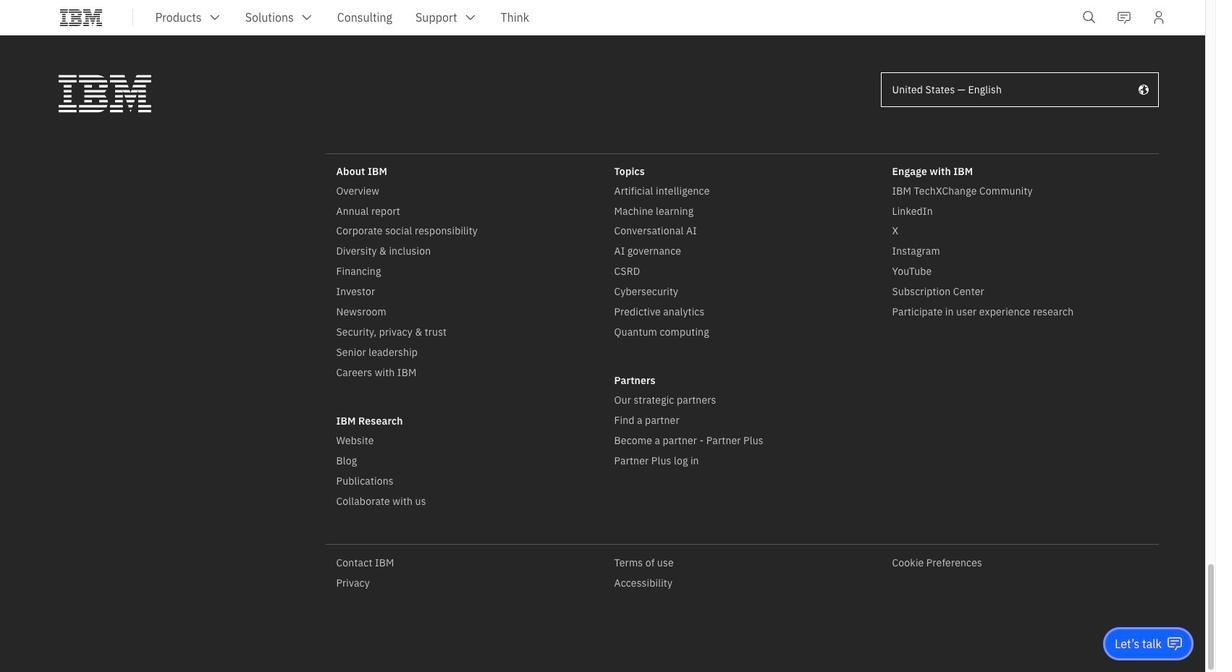 Task type: describe. For each thing, give the bounding box(es) containing it.
contact us region
[[1104, 628, 1194, 661]]



Task type: locate. For each thing, give the bounding box(es) containing it.
let's talk element
[[1115, 636, 1162, 652]]



